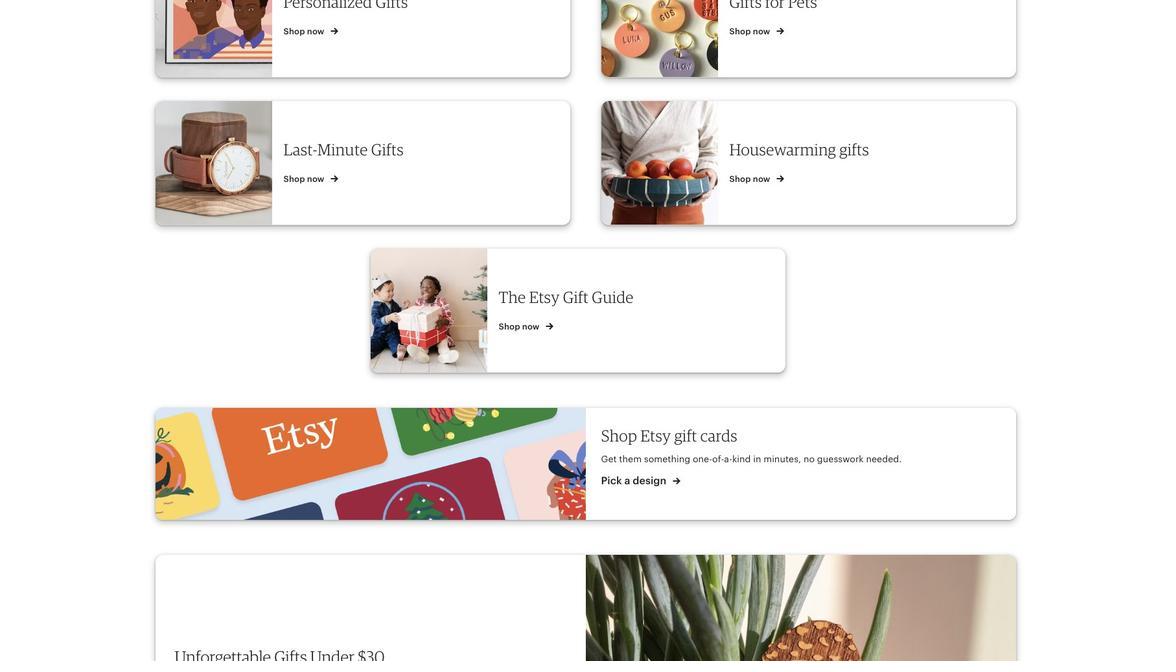Task type: vqa. For each thing, say whether or not it's contained in the screenshot.
Sort
no



Task type: describe. For each thing, give the bounding box(es) containing it.
something
[[644, 455, 690, 465]]

needed.
[[866, 455, 902, 465]]

housewarming
[[730, 140, 836, 160]]

gift
[[674, 427, 697, 446]]

minutes,
[[764, 455, 801, 465]]

housewarming gifts
[[730, 140, 869, 160]]

one-
[[693, 455, 712, 465]]

no
[[804, 455, 815, 465]]

of-
[[712, 455, 724, 465]]

shop etsy gift cards
[[601, 427, 738, 446]]

gifts
[[840, 140, 869, 160]]

etsy for the
[[529, 288, 560, 307]]

design
[[633, 475, 667, 487]]

gift
[[563, 288, 589, 307]]

a
[[625, 475, 630, 487]]

shop the best gifts under $30 image
[[586, 556, 1016, 662]]

minute
[[317, 140, 368, 160]]

a-
[[724, 455, 732, 465]]



Task type: locate. For each thing, give the bounding box(es) containing it.
last-
[[284, 140, 317, 160]]

get them something one-of-a-kind in minutes, no guesswork needed.
[[601, 455, 902, 465]]

pick
[[601, 475, 622, 487]]

guide
[[592, 288, 634, 307]]

etsy left gift
[[529, 288, 560, 307]]

them
[[619, 455, 642, 465]]

etsy up something
[[641, 427, 671, 446]]

1 shop now link from the left
[[136, 0, 570, 78]]

kind
[[732, 455, 751, 465]]

0 vertical spatial etsy
[[529, 288, 560, 307]]

etsy
[[529, 288, 560, 307], [641, 427, 671, 446]]

2 shop now link from the left
[[582, 0, 1016, 78]]

shop now
[[284, 27, 327, 36], [730, 27, 773, 36], [284, 175, 327, 184], [730, 175, 773, 184], [499, 322, 542, 332]]

0 horizontal spatial shop now link
[[136, 0, 570, 78]]

1 horizontal spatial etsy
[[641, 427, 671, 446]]

0 horizontal spatial etsy
[[529, 288, 560, 307]]

last-minute gifts
[[284, 140, 404, 160]]

in
[[753, 455, 761, 465]]

the etsy gift guide
[[499, 288, 634, 307]]

gifts
[[371, 140, 404, 160]]

get
[[601, 455, 617, 465]]

shop now link
[[136, 0, 570, 78], [582, 0, 1016, 78]]

etsy for shop
[[641, 427, 671, 446]]

1 horizontal spatial shop now link
[[582, 0, 1016, 78]]

guesswork
[[817, 455, 864, 465]]

1 vertical spatial etsy
[[641, 427, 671, 446]]

cards
[[701, 427, 738, 446]]

shop
[[284, 27, 305, 36], [730, 27, 751, 36], [284, 175, 305, 184], [730, 175, 751, 184], [499, 322, 520, 332], [601, 427, 637, 446]]

the
[[499, 288, 526, 307]]

now
[[307, 27, 324, 36], [753, 27, 770, 36], [307, 175, 324, 184], [753, 175, 770, 184], [522, 322, 540, 332]]

pick a design
[[601, 475, 669, 487]]

etsy gift card image image
[[155, 409, 586, 521]]



